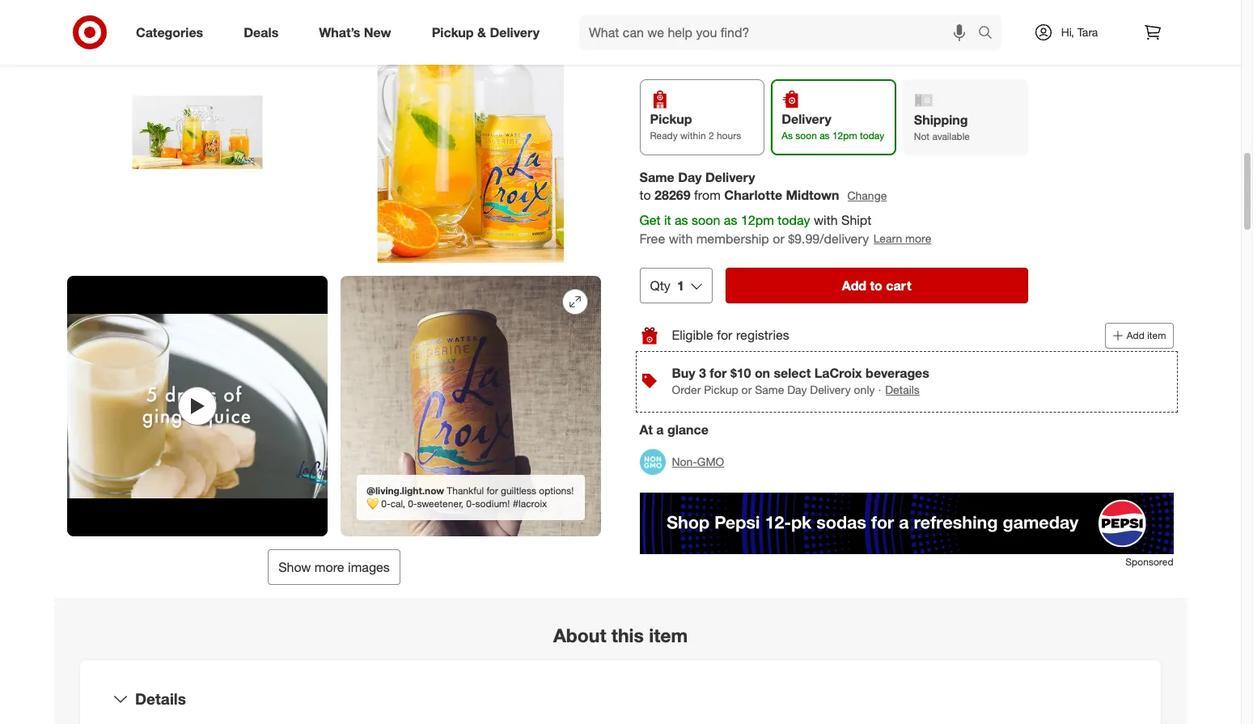 Task type: describe. For each thing, give the bounding box(es) containing it.
add for add to cart
[[842, 277, 867, 294]]

1 for qty
[[678, 277, 685, 294]]

qty 1
[[651, 277, 685, 294]]

at huntersville
[[640, 22, 712, 35]]

0 vertical spatial with
[[814, 212, 838, 228]]

more inside button
[[315, 559, 344, 575]]

( $0.04 /fluid ounce )
[[685, 1, 782, 15]]

add to cart
[[842, 277, 912, 294]]

sweetener,
[[417, 498, 464, 510]]

day inside buy 3 for $10 on select lacroix beverages order pickup or same day delivery only ∙ details
[[788, 383, 807, 397]]

2 0- from the left
[[408, 498, 417, 510]]

1 0- from the left
[[381, 498, 391, 510]]

eligible
[[672, 327, 714, 343]]

&
[[477, 24, 486, 40]]

/fluid
[[719, 1, 744, 15]]

hi, tara
[[1061, 25, 1098, 39]]

learn
[[874, 232, 903, 246]]

categories link
[[122, 15, 223, 50]]

pickup inside buy 3 for $10 on select lacroix beverages order pickup or same day delivery only ∙ details
[[705, 383, 739, 397]]

same day delivery
[[640, 169, 756, 185]]

$9.99/delivery
[[789, 231, 870, 247]]

pickup ready within 2 hours
[[651, 111, 742, 142]]

not
[[915, 131, 930, 143]]

ounce
[[747, 1, 779, 15]]

midtown
[[786, 187, 840, 203]]

item inside button
[[1148, 329, 1167, 341]]

#lacroix
[[513, 498, 547, 510]]

delivery as soon as 12pm today
[[782, 111, 885, 142]]

hours
[[717, 130, 742, 142]]

to 28269
[[640, 187, 691, 203]]

learn more button
[[873, 230, 933, 248]]

0 vertical spatial day
[[679, 169, 702, 185]]

details button
[[93, 673, 1148, 724]]

get
[[640, 212, 661, 228]]

lacroix
[[815, 365, 863, 381]]

@living.light.now
[[367, 485, 444, 497]]

deals link
[[230, 15, 299, 50]]

non-gmo
[[672, 455, 725, 469]]

at
[[640, 22, 650, 35]]

0 horizontal spatial with
[[669, 231, 693, 247]]

thankful
[[447, 485, 484, 497]]

pickup for ready
[[651, 111, 693, 127]]

pickup for &
[[432, 24, 474, 40]]

for right eligible
[[718, 327, 733, 343]]

1 for see
[[678, 45, 684, 59]]

or inside get it as soon as 12pm today with shipt free with membership or $9.99/delivery learn more
[[773, 231, 785, 247]]

sodium!
[[475, 498, 510, 510]]

on
[[755, 365, 771, 381]]

0 vertical spatial this
[[728, 45, 746, 59]]

order
[[672, 383, 701, 397]]

a
[[657, 422, 664, 438]]

non-gmo button
[[640, 444, 725, 480]]

show
[[278, 559, 311, 575]]

details button
[[885, 381, 921, 399]]

$10
[[731, 365, 752, 381]]

add to cart button
[[726, 268, 1028, 303]]

see 1 deal for this item link
[[640, 41, 1174, 63]]

buy 3 for $10 on select lacroix beverages order pickup or same day delivery only ∙ details
[[672, 365, 930, 397]]

2
[[709, 130, 715, 142]]

lacroix sparkling water tangerine - 8pk/12 fl oz cans, 6 of 11 image
[[341, 3, 601, 263]]

what's new
[[319, 24, 391, 40]]

thankful for guiltless options! 💛 0-cal, 0-sweetener, 0-sodium!  #lacroix
[[367, 485, 574, 510]]

what's
[[319, 24, 360, 40]]

3 0- from the left
[[466, 498, 475, 510]]

$0.04
[[692, 1, 719, 15]]

as
[[782, 130, 793, 142]]

available
[[933, 131, 970, 143]]

What can we help you find? suggestions appear below search field
[[579, 15, 982, 50]]

💛
[[367, 498, 379, 510]]

membership
[[697, 231, 770, 247]]

add item button
[[1105, 323, 1174, 349]]

shipt
[[842, 212, 872, 228]]

charlotte
[[725, 187, 783, 203]]

delivery inside buy 3 for $10 on select lacroix beverages order pickup or same day delivery only ∙ details
[[811, 383, 851, 397]]

qty
[[651, 277, 671, 294]]

buy
[[672, 365, 696, 381]]

1 vertical spatial this
[[612, 624, 644, 647]]

sponsored
[[1126, 556, 1174, 568]]

delivery inside delivery as soon as 12pm today
[[782, 111, 832, 127]]

pickup & delivery link
[[418, 15, 560, 50]]

categories
[[136, 24, 203, 40]]

within
[[681, 130, 706, 142]]

28269
[[655, 187, 691, 203]]

hi,
[[1061, 25, 1074, 39]]

tara
[[1078, 25, 1098, 39]]



Task type: locate. For each thing, give the bounding box(es) containing it.
pickup left &
[[432, 24, 474, 40]]

soon inside get it as soon as 12pm today with shipt free with membership or $9.99/delivery learn more
[[692, 212, 721, 228]]

from
[[695, 187, 721, 203]]

0 horizontal spatial soon
[[692, 212, 721, 228]]

today down midtown
[[778, 212, 811, 228]]

pickup & delivery
[[432, 24, 540, 40]]

0 vertical spatial soon
[[796, 130, 817, 142]]

0 horizontal spatial to
[[640, 187, 651, 203]]

1 horizontal spatial with
[[814, 212, 838, 228]]

1 vertical spatial add
[[1127, 329, 1145, 341]]

12pm inside delivery as soon as 12pm today
[[833, 130, 858, 142]]

lacroix sparkling water tangerine - 8pk/12 fl oz cans, 5 of 11 image
[[67, 3, 328, 263]]

)
[[779, 1, 782, 15]]

pickup inside pickup ready within 2 hours
[[651, 111, 693, 127]]

1 vertical spatial soon
[[692, 212, 721, 228]]

for inside buy 3 for $10 on select lacroix beverages order pickup or same day delivery only ∙ details
[[710, 365, 727, 381]]

for right 3
[[710, 365, 727, 381]]

with up $9.99/delivery
[[814, 212, 838, 228]]

cal,
[[391, 498, 405, 510]]

soon right as
[[796, 130, 817, 142]]

1 horizontal spatial as
[[724, 212, 738, 228]]

2 horizontal spatial as
[[820, 130, 830, 142]]

0 vertical spatial today
[[860, 130, 885, 142]]

1 horizontal spatial 0-
[[408, 498, 417, 510]]

same down "on" at bottom
[[755, 383, 785, 397]]

to up get
[[640, 187, 651, 203]]

pickup
[[432, 24, 474, 40], [651, 111, 693, 127], [705, 383, 739, 397]]

0 vertical spatial same
[[640, 169, 675, 185]]

1 1 from the top
[[678, 45, 684, 59]]

0 vertical spatial pickup
[[432, 24, 474, 40]]

search
[[971, 26, 1010, 42]]

to
[[640, 187, 651, 203], [871, 277, 883, 294]]

2 vertical spatial item
[[649, 624, 688, 647]]

0- right cal,
[[408, 498, 417, 510]]

12pm inside get it as soon as 12pm today with shipt free with membership or $9.99/delivery learn more
[[741, 212, 775, 228]]

select
[[774, 365, 811, 381]]

cart
[[887, 277, 912, 294]]

new
[[364, 24, 391, 40]]

buy 3 for $10 on select lacroix beverages link
[[672, 365, 930, 381]]

0 horizontal spatial item
[[649, 624, 688, 647]]

guiltless
[[501, 485, 536, 497]]

1 vertical spatial same
[[755, 383, 785, 397]]

12pm
[[833, 130, 858, 142], [741, 212, 775, 228]]

same
[[640, 169, 675, 185], [755, 383, 785, 397]]

this right about
[[612, 624, 644, 647]]

1 horizontal spatial or
[[773, 231, 785, 247]]

at
[[640, 422, 653, 438]]

this right deal at the top
[[728, 45, 746, 59]]

images
[[348, 559, 390, 575]]

1 vertical spatial item
[[1148, 329, 1167, 341]]

1 vertical spatial with
[[669, 231, 693, 247]]

change
[[848, 188, 887, 202]]

for inside thankful for guiltless options! 💛 0-cal, 0-sweetener, 0-sodium!  #lacroix
[[487, 485, 498, 497]]

registries
[[737, 327, 790, 343]]

1
[[678, 45, 684, 59], [678, 277, 685, 294]]

2 horizontal spatial pickup
[[705, 383, 739, 397]]

add
[[842, 277, 867, 294], [1127, 329, 1145, 341]]

today left not
[[860, 130, 885, 142]]

deal
[[687, 45, 709, 59]]

same inside buy 3 for $10 on select lacroix beverages order pickup or same day delivery only ∙ details
[[755, 383, 785, 397]]

delivery down lacroix
[[811, 383, 851, 397]]

∙
[[879, 383, 882, 397]]

get it as soon as 12pm today with shipt free with membership or $9.99/delivery learn more
[[640, 212, 932, 247]]

more inside get it as soon as 12pm today with shipt free with membership or $9.99/delivery learn more
[[906, 232, 932, 246]]

1 vertical spatial 12pm
[[741, 212, 775, 228]]

for right deal at the top
[[712, 45, 725, 59]]

show more images button
[[268, 550, 400, 585]]

beverages
[[866, 365, 930, 381]]

1 horizontal spatial add
[[1127, 329, 1145, 341]]

12pm down charlotte
[[741, 212, 775, 228]]

0 vertical spatial 1
[[678, 45, 684, 59]]

1 vertical spatial 1
[[678, 277, 685, 294]]

about
[[553, 624, 606, 647]]

1 horizontal spatial to
[[871, 277, 883, 294]]

more right learn
[[906, 232, 932, 246]]

0 horizontal spatial details
[[135, 689, 186, 708]]

0 horizontal spatial add
[[842, 277, 867, 294]]

0 horizontal spatial more
[[315, 559, 344, 575]]

same up to 28269
[[640, 169, 675, 185]]

0 horizontal spatial today
[[778, 212, 811, 228]]

search button
[[971, 15, 1010, 53]]

as
[[820, 130, 830, 142], [675, 212, 689, 228], [724, 212, 738, 228]]

what's new link
[[305, 15, 412, 50]]

2 vertical spatial pickup
[[705, 383, 739, 397]]

3
[[699, 365, 707, 381]]

today inside delivery as soon as 12pm today
[[860, 130, 885, 142]]

1 vertical spatial pickup
[[651, 111, 693, 127]]

1 horizontal spatial today
[[860, 130, 885, 142]]

or
[[773, 231, 785, 247], [742, 383, 752, 397]]

free
[[640, 231, 666, 247]]

eligible for registries
[[672, 327, 790, 343]]

0 vertical spatial more
[[906, 232, 932, 246]]

pickup down 3
[[705, 383, 739, 397]]

1 vertical spatial day
[[788, 383, 807, 397]]

as inside delivery as soon as 12pm today
[[820, 130, 830, 142]]

(
[[688, 1, 692, 15]]

0 horizontal spatial day
[[679, 169, 702, 185]]

glance
[[668, 422, 709, 438]]

1 horizontal spatial this
[[728, 45, 746, 59]]

0 horizontal spatial pickup
[[432, 24, 474, 40]]

1 vertical spatial today
[[778, 212, 811, 228]]

as up membership
[[724, 212, 738, 228]]

at a glance
[[640, 422, 709, 438]]

shipping
[[915, 112, 969, 128]]

soon inside delivery as soon as 12pm today
[[796, 130, 817, 142]]

to inside button
[[871, 277, 883, 294]]

day down buy 3 for $10 on select lacroix beverages link
[[788, 383, 807, 397]]

1 vertical spatial details
[[135, 689, 186, 708]]

12pm right as
[[833, 130, 858, 142]]

1 vertical spatial or
[[742, 383, 752, 397]]

with
[[814, 212, 838, 228], [669, 231, 693, 247]]

today inside get it as soon as 12pm today with shipt free with membership or $9.99/delivery learn more
[[778, 212, 811, 228]]

as right as
[[820, 130, 830, 142]]

2 1 from the top
[[678, 277, 685, 294]]

1 horizontal spatial 12pm
[[833, 130, 858, 142]]

0 horizontal spatial 12pm
[[741, 212, 775, 228]]

details
[[886, 383, 920, 397], [135, 689, 186, 708]]

photo from @living.light.now, 8 of 11 image
[[341, 276, 601, 537]]

it
[[665, 212, 672, 228]]

delivery up from
[[706, 169, 756, 185]]

change button
[[847, 186, 888, 205]]

or down "$10"
[[742, 383, 752, 397]]

1 right qty
[[678, 277, 685, 294]]

0 vertical spatial to
[[640, 187, 651, 203]]

advertisement region
[[640, 493, 1174, 554]]

0 vertical spatial details
[[886, 383, 920, 397]]

or inside buy 3 for $10 on select lacroix beverages order pickup or same day delivery only ∙ details
[[742, 383, 752, 397]]

2 horizontal spatial 0-
[[466, 498, 475, 510]]

delivery
[[490, 24, 540, 40], [782, 111, 832, 127], [706, 169, 756, 185], [811, 383, 851, 397]]

lacroix sparkling water tangerine - 8pk/12 fl oz cans, 7 of 11, play video image
[[67, 276, 328, 537]]

1 vertical spatial to
[[871, 277, 883, 294]]

pickup up ready
[[651, 111, 693, 127]]

ready
[[651, 130, 678, 142]]

details inside buy 3 for $10 on select lacroix beverages order pickup or same day delivery only ∙ details
[[886, 383, 920, 397]]

add item
[[1127, 329, 1167, 341]]

1 right see
[[678, 45, 684, 59]]

image gallery element
[[67, 0, 601, 585]]

0 vertical spatial 12pm
[[833, 130, 858, 142]]

1 horizontal spatial item
[[750, 45, 772, 59]]

1 horizontal spatial soon
[[796, 130, 817, 142]]

as right "it"
[[675, 212, 689, 228]]

0 horizontal spatial this
[[612, 624, 644, 647]]

only
[[854, 383, 875, 397]]

1 horizontal spatial day
[[788, 383, 807, 397]]

today
[[860, 130, 885, 142], [778, 212, 811, 228]]

0 vertical spatial add
[[842, 277, 867, 294]]

details inside dropdown button
[[135, 689, 186, 708]]

2 horizontal spatial item
[[1148, 329, 1167, 341]]

0- right 💛
[[381, 498, 391, 510]]

1 horizontal spatial more
[[906, 232, 932, 246]]

0 horizontal spatial 0-
[[381, 498, 391, 510]]

or down from charlotte midtown
[[773, 231, 785, 247]]

show more images
[[278, 559, 390, 575]]

soon down from
[[692, 212, 721, 228]]

to left cart
[[871, 277, 883, 294]]

0 horizontal spatial or
[[742, 383, 752, 397]]

for up 'sodium!'
[[487, 485, 498, 497]]

deals
[[244, 24, 279, 40]]

0- down the thankful
[[466, 498, 475, 510]]

day
[[679, 169, 702, 185], [788, 383, 807, 397]]

0 vertical spatial item
[[750, 45, 772, 59]]

delivery up as
[[782, 111, 832, 127]]

gmo
[[698, 455, 725, 469]]

options!
[[539, 485, 574, 497]]

delivery right &
[[490, 24, 540, 40]]

1 horizontal spatial pickup
[[651, 111, 693, 127]]

0 vertical spatial or
[[773, 231, 785, 247]]

1 horizontal spatial details
[[886, 383, 920, 397]]

0-
[[381, 498, 391, 510], [408, 498, 417, 510], [466, 498, 475, 510]]

1 vertical spatial more
[[315, 559, 344, 575]]

0 horizontal spatial same
[[640, 169, 675, 185]]

day up 28269
[[679, 169, 702, 185]]

about this item
[[553, 624, 688, 647]]

for inside see 1 deal for this item link
[[712, 45, 725, 59]]

1 horizontal spatial same
[[755, 383, 785, 397]]

see
[[655, 45, 674, 59]]

with down "it"
[[669, 231, 693, 247]]

shipping not available
[[915, 112, 970, 143]]

for
[[712, 45, 725, 59], [718, 327, 733, 343], [710, 365, 727, 381], [487, 485, 498, 497]]

0 horizontal spatial as
[[675, 212, 689, 228]]

more right show
[[315, 559, 344, 575]]

add for add item
[[1127, 329, 1145, 341]]

non-
[[672, 455, 698, 469]]

from charlotte midtown
[[695, 187, 840, 203]]



Task type: vqa. For each thing, say whether or not it's contained in the screenshot.
12pm in the Get it as soon as 12pm today with Shipt Free with membership or $9.99/delivery Learn more
yes



